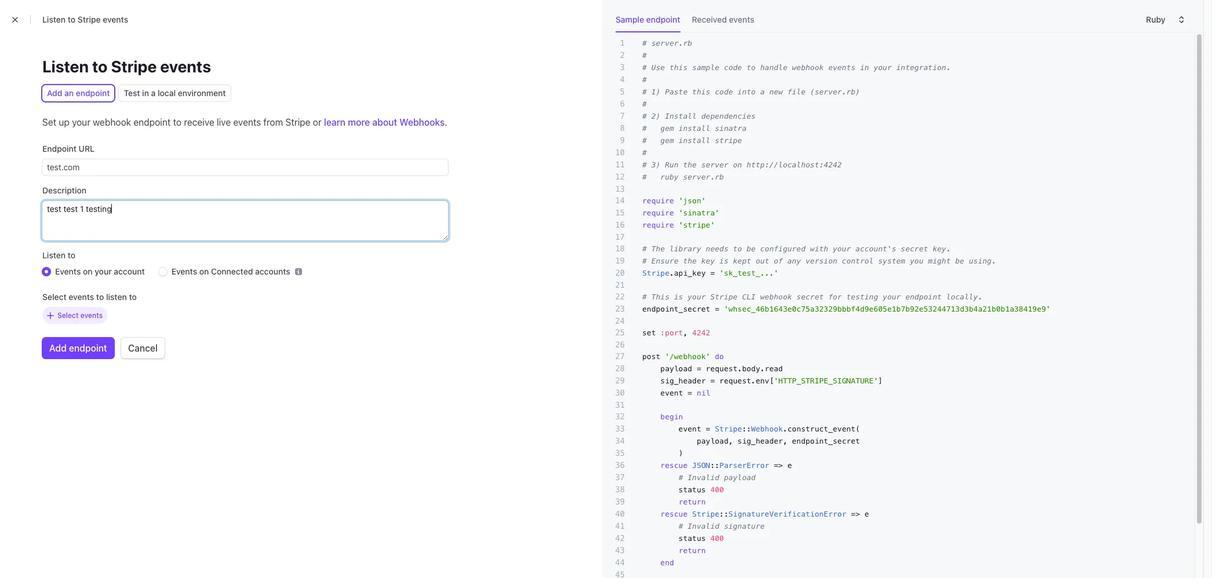 Task type: locate. For each thing, give the bounding box(es) containing it.
received events button
[[692, 12, 762, 32]]

listen to stripe events
[[42, 14, 128, 24], [42, 57, 211, 76]]

events down listen to
[[55, 267, 81, 277]]

0 vertical spatial in
[[860, 63, 869, 72]]

this
[[670, 63, 688, 72], [692, 88, 710, 96]]

1 horizontal spatial e
[[865, 510, 869, 519]]

your left account
[[95, 267, 112, 277]]

a left the 'new'
[[760, 88, 765, 96]]

env
[[756, 377, 769, 386]]

1 vertical spatial return
[[679, 547, 706, 555]]

0 vertical spatial status
[[679, 486, 706, 495]]

1 vertical spatial event
[[679, 425, 701, 434]]

add endpoint
[[49, 343, 107, 354]]

secret left for on the right bottom of the page
[[797, 293, 824, 301]]

listen
[[42, 14, 66, 24], [42, 57, 89, 76], [42, 251, 66, 260]]

is down the needs
[[720, 257, 729, 266]]

is inside # this is your stripe cli webhook secret for testing your endpoint locally. endpoint_secret = 'whsec_46b1643e0c75a32329bbbf4d9e605e1b7b92e53244713d3b4a21b0b1a38419e9'
[[674, 293, 683, 301]]

'sk_test_...'
[[720, 269, 779, 278]]

add inside add endpoint button
[[49, 343, 67, 354]]

invalid down json
[[688, 474, 720, 482]]

0 horizontal spatial be
[[747, 245, 756, 253]]

on inside # server.rb # # use this sample code to handle webhook events in your integration. # # 1) paste this code into a new file (server.rb) # # 2) install dependencies #   gem install sinatra #   gem install stripe # # 3) run the server on http://localhost:4242 #   ruby server.rb
[[733, 161, 742, 169]]

request
[[706, 365, 738, 373], [720, 377, 751, 386]]

# inside # this is your stripe cli webhook secret for testing your endpoint locally. endpoint_secret = 'whsec_46b1643e0c75a32329bbbf4d9e605e1b7b92e53244713d3b4a21b0b1a38419e9'
[[642, 293, 647, 301]]

an
[[64, 88, 74, 98]]

set
[[42, 117, 56, 128]]

'http_stripe_signature'
[[774, 377, 878, 386]]

1 vertical spatial listen to stripe events
[[42, 57, 211, 76]]

1 horizontal spatial on
[[199, 267, 209, 277]]

server.rb up use
[[651, 39, 692, 48]]

0 horizontal spatial e
[[788, 462, 792, 470]]

0 vertical spatial listen
[[42, 14, 66, 24]]

>
[[779, 462, 783, 470], [856, 510, 860, 519]]

construct_event
[[788, 425, 856, 434]]

local
[[158, 88, 176, 98]]

testing
[[847, 293, 878, 301]]

your
[[874, 63, 892, 72], [72, 117, 90, 128], [833, 245, 851, 253], [95, 267, 112, 277], [688, 293, 706, 301], [883, 293, 901, 301]]

the up api_key on the top right of page
[[683, 257, 697, 266]]

your left "integration."
[[874, 63, 892, 72]]

2 status from the top
[[679, 535, 706, 543]]

select for select events
[[57, 311, 79, 320]]

endpoint inside # this is your stripe cli webhook secret for testing your endpoint locally. endpoint_secret = 'whsec_46b1643e0c75a32329bbbf4d9e605e1b7b92e53244713d3b4a21b0b1a38419e9'
[[906, 293, 942, 301]]

endpoint down you
[[906, 293, 942, 301]]

endpoint down select events
[[69, 343, 107, 354]]

2 vertical spatial listen
[[42, 251, 66, 260]]

this down 'sample'
[[692, 88, 710, 96]]

webhooks
[[400, 117, 445, 128]]

sample endpoint button
[[616, 12, 687, 32]]

1 vertical spatial listen
[[42, 57, 89, 76]]

1 vertical spatial endpoint_secret
[[792, 437, 860, 446]]

request down the do
[[706, 365, 738, 373]]

= inside # this is your stripe cli webhook secret for testing your endpoint locally. endpoint_secret = 'whsec_46b1643e0c75a32329bbbf4d9e605e1b7b92e53244713d3b4a21b0b1a38419e9'
[[715, 305, 720, 314]]

1 vertical spatial this
[[692, 88, 710, 96]]

in right test
[[142, 88, 149, 98]]

your inside # server.rb # # use this sample code to handle webhook events in your integration. # # 1) paste this code into a new file (server.rb) # # 2) install dependencies #   gem install sinatra #   gem install stripe # # 3) run the server on http://localhost:4242 #   ruby server.rb
[[874, 63, 892, 72]]

might
[[928, 257, 951, 266]]

1 horizontal spatial events
[[171, 267, 197, 277]]

webhook inside # this is your stripe cli webhook secret for testing your endpoint locally. endpoint_secret = 'whsec_46b1643e0c75a32329bbbf4d9e605e1b7b92e53244713d3b4a21b0b1a38419e9'
[[760, 293, 792, 301]]

0 vertical spatial invalid
[[688, 474, 720, 482]]

code
[[724, 63, 742, 72], [715, 88, 733, 96]]

event up begin
[[661, 389, 683, 398]]

endpoint right an
[[76, 88, 110, 98]]

1 gem from the top
[[661, 124, 674, 133]]

0 horizontal spatial sig_header
[[661, 377, 706, 386]]

select up select events button
[[42, 292, 67, 302]]

0 vertical spatial rescue
[[661, 462, 688, 470]]

the inside # server.rb # # use this sample code to handle webhook events in your integration. # # 1) paste this code into a new file (server.rb) # # 2) install dependencies #   gem install sinatra #   gem install stripe # # 3) run the server on http://localhost:4242 #   ruby server.rb
[[683, 161, 697, 169]]

1 status from the top
[[679, 486, 706, 495]]

1 horizontal spatial be
[[956, 257, 965, 266]]

2 the from the top
[[683, 257, 697, 266]]

0 vertical spatial endpoint_secret
[[642, 305, 710, 314]]

0 vertical spatial webhook
[[792, 63, 824, 72]]

sig_header up 'nil'
[[661, 377, 706, 386]]

1 horizontal spatial a
[[760, 88, 765, 96]]

control
[[842, 257, 874, 266]]

rescue down )
[[661, 462, 688, 470]]

or
[[313, 117, 322, 128]]

payload down parsererror
[[724, 474, 756, 482]]

do
[[715, 353, 724, 361]]

0 vertical spatial require
[[642, 197, 674, 205]]

0 horizontal spatial endpoint_secret
[[642, 305, 710, 314]]

invalid left signature
[[688, 522, 720, 531]]

run
[[665, 161, 679, 169]]

be up kept
[[747, 245, 756, 253]]

,
[[683, 329, 688, 337], [729, 437, 733, 446], [783, 437, 788, 446]]

0 horizontal spatial in
[[142, 88, 149, 98]]

endpoint_secret down "this"
[[642, 305, 710, 314]]

1 vertical spatial be
[[956, 257, 965, 266]]

0 vertical spatial payload
[[661, 365, 692, 373]]

1 horizontal spatial secret
[[901, 245, 928, 253]]

webhook
[[792, 63, 824, 72], [93, 117, 131, 128], [760, 293, 792, 301]]

rescue
[[661, 462, 688, 470], [661, 510, 688, 519]]

add
[[47, 88, 62, 98], [49, 343, 67, 354]]

1 vertical spatial 400
[[710, 535, 724, 543]]

0 horizontal spatial events
[[55, 267, 81, 277]]

1 horizontal spatial endpoint_secret
[[792, 437, 860, 446]]

webhook right cli
[[760, 293, 792, 301]]

with
[[810, 245, 828, 253]]

1 rescue from the top
[[661, 462, 688, 470]]

1 vertical spatial select
[[57, 311, 79, 320]]

0 vertical spatial this
[[670, 63, 688, 72]]

http://localhost:4242
[[747, 161, 842, 169]]

the right run
[[683, 161, 697, 169]]

on up select events to listen to
[[83, 267, 93, 277]]

add down select events button
[[49, 343, 67, 354]]

your down api_key on the top right of page
[[688, 293, 706, 301]]

to
[[68, 14, 75, 24], [92, 57, 108, 76], [747, 63, 756, 72], [173, 117, 182, 128], [733, 245, 742, 253], [68, 251, 75, 260], [96, 292, 104, 302], [129, 292, 137, 302]]

on right server
[[733, 161, 742, 169]]

2 listen from the top
[[42, 57, 89, 76]]

1 vertical spatial add
[[49, 343, 67, 354]]

2 events from the left
[[171, 267, 197, 277]]

0 vertical spatial select
[[42, 292, 67, 302]]

0 vertical spatial secret
[[901, 245, 928, 253]]

webhook down test
[[93, 117, 131, 128]]

to inside # the library needs to be configured with your account's secret key. # ensure the key is kept out of any version control system you might be using. stripe . api_key = 'sk_test_...'
[[733, 245, 742, 253]]

2 rescue from the top
[[661, 510, 688, 519]]

0 vertical spatial gem
[[661, 124, 674, 133]]

endpoint inside button
[[69, 343, 107, 354]]

2 400 from the top
[[710, 535, 724, 543]]

payload up json
[[697, 437, 729, 446]]

gem up run
[[661, 136, 674, 145]]

0 vertical spatial add
[[47, 88, 62, 98]]

0 vertical spatial event
[[661, 389, 683, 398]]

1 events from the left
[[55, 267, 81, 277]]

any
[[788, 257, 801, 266]]

1 vertical spatial status
[[679, 535, 706, 543]]

install
[[679, 124, 710, 133], [679, 136, 710, 145]]

2 vertical spatial webhook
[[760, 293, 792, 301]]

endpoint right sample
[[646, 14, 680, 24]]

endpoint_secret
[[642, 305, 710, 314], [792, 437, 860, 446]]

on for events on connected accounts
[[199, 267, 209, 277]]

learn
[[324, 117, 346, 128]]

sig_header down 'webhook'
[[738, 437, 783, 446]]

configured
[[760, 245, 806, 253]]

1 vertical spatial invalid
[[688, 522, 720, 531]]

400 down json
[[710, 486, 724, 495]]

gem down 2) at the right of page
[[661, 124, 674, 133]]

endpoint_secret inside begin event = stripe : : webhook . construct_event ( payload , sig_header , endpoint_secret ) rescue json : : parsererror = > e # invalid payload status 400 return rescue stripe : : signatureverificationerror = > e # invalid signature status 400 return end
[[792, 437, 860, 446]]

0 horizontal spatial ,
[[683, 329, 688, 337]]

server.rb down server
[[683, 173, 724, 181]]

endpoint inside button
[[646, 14, 680, 24]]

'sinatra'
[[679, 209, 720, 217]]

secret up you
[[901, 245, 928, 253]]

connected
[[211, 267, 253, 277]]

sinatra
[[715, 124, 747, 133]]

1 horizontal spatial is
[[720, 257, 729, 266]]

integration.
[[897, 63, 951, 72]]

2 invalid from the top
[[688, 522, 720, 531]]

about
[[372, 117, 397, 128]]

add for add an endpoint
[[47, 88, 62, 98]]

2 install from the top
[[679, 136, 710, 145]]

the inside # the library needs to be configured with your account's secret key. # ensure the key is kept out of any version control system you might be using. stripe . api_key = 'sk_test_...'
[[683, 257, 697, 266]]

sig_header inside post '/webhook' do payload = request . body . read sig_header = request . env [ 'http_stripe_signature' ] event = nil
[[661, 377, 706, 386]]

code left into
[[715, 88, 733, 96]]

0 vertical spatial >
[[779, 462, 783, 470]]

400 down signature
[[710, 535, 724, 543]]

in inside # server.rb # # use this sample code to handle webhook events in your integration. # # 1) paste this code into a new file (server.rb) # # 2) install dependencies #   gem install sinatra #   gem install stripe # # 3) run the server on http://localhost:4242 #   ruby server.rb
[[860, 63, 869, 72]]

secret
[[901, 245, 928, 253], [797, 293, 824, 301]]

events left connected
[[171, 267, 197, 277]]

'stripe'
[[679, 221, 715, 230]]

1 vertical spatial request
[[720, 377, 751, 386]]

select for select events to listen to
[[42, 292, 67, 302]]

=
[[710, 269, 715, 278], [715, 305, 720, 314], [697, 365, 701, 373], [710, 377, 715, 386], [688, 389, 692, 398], [706, 425, 710, 434], [774, 462, 779, 470], [851, 510, 856, 519]]

sig_header
[[661, 377, 706, 386], [738, 437, 783, 446]]

signatureverificationerror
[[729, 510, 847, 519]]

1 horizontal spatial this
[[692, 88, 710, 96]]

1 vertical spatial is
[[674, 293, 683, 301]]

3 listen from the top
[[42, 251, 66, 260]]

select inside button
[[57, 311, 79, 320]]

is inside # the library needs to be configured with your account's secret key. # ensure the key is kept out of any version control system you might be using. stripe . api_key = 'sk_test_...'
[[720, 257, 729, 266]]

3 require from the top
[[642, 221, 674, 230]]

begin event = stripe : : webhook . construct_event ( payload , sig_header , endpoint_secret ) rescue json : : parsererror = > e # invalid payload status 400 return rescue stripe : : signatureverificationerror = > e # invalid signature status 400 return end
[[642, 413, 869, 568]]

(server.rb)
[[810, 88, 860, 96]]

0 vertical spatial sig_header
[[661, 377, 706, 386]]

1 vertical spatial sig_header
[[738, 437, 783, 446]]

1 horizontal spatial ,
[[729, 437, 733, 446]]

ensure
[[651, 257, 679, 266]]

require
[[642, 197, 674, 205], [642, 209, 674, 217], [642, 221, 674, 230]]

2 vertical spatial require
[[642, 221, 674, 230]]

key
[[701, 257, 715, 266]]

use
[[651, 63, 665, 72]]

nil
[[697, 389, 710, 398]]

0 vertical spatial listen to stripe events
[[42, 14, 128, 24]]

https:// text field
[[42, 160, 448, 176]]

code right 'sample'
[[724, 63, 742, 72]]

1 vertical spatial require
[[642, 209, 674, 217]]

1 400 from the top
[[710, 486, 724, 495]]

0 vertical spatial return
[[679, 498, 706, 507]]

this right use
[[670, 63, 688, 72]]

1 vertical spatial server.rb
[[683, 173, 724, 181]]

1 vertical spatial >
[[856, 510, 860, 519]]

is right "this"
[[674, 293, 683, 301]]

paste
[[665, 88, 688, 96]]

url
[[79, 144, 95, 154]]

0 horizontal spatial secret
[[797, 293, 824, 301]]

your up control
[[833, 245, 851, 253]]

post '/webhook' do payload = request . body . read sig_header = request . env [ 'http_stripe_signature' ] event = nil
[[642, 353, 883, 398]]

select down select events to listen to
[[57, 311, 79, 320]]

tab list
[[616, 12, 766, 32]]

, left the 4242
[[683, 329, 688, 337]]

request down body
[[720, 377, 751, 386]]

endpoint_secret down construct_event
[[792, 437, 860, 446]]

0 vertical spatial is
[[720, 257, 729, 266]]

1 the from the top
[[683, 161, 697, 169]]

0 horizontal spatial is
[[674, 293, 683, 301]]

add left an
[[47, 88, 62, 98]]

to inside # server.rb # # use this sample code to handle webhook events in your integration. # # 1) paste this code into a new file (server.rb) # # 2) install dependencies #   gem install sinatra #   gem install stripe # # 3) run the server on http://localhost:4242 #   ruby server.rb
[[747, 63, 756, 72]]

0 vertical spatial 400
[[710, 486, 724, 495]]

e
[[788, 462, 792, 470], [865, 510, 869, 519]]

0 vertical spatial install
[[679, 124, 710, 133]]

tab list containing sample endpoint
[[616, 12, 766, 32]]

server.rb
[[651, 39, 692, 48], [683, 173, 724, 181]]

a left local
[[151, 88, 156, 98]]

a
[[760, 88, 765, 96], [151, 88, 156, 98]]

stripe
[[78, 14, 101, 24], [111, 57, 157, 76], [286, 117, 310, 128], [642, 269, 670, 278], [710, 293, 738, 301], [715, 425, 742, 434], [692, 510, 720, 519]]

[
[[769, 377, 774, 386]]

1 vertical spatial install
[[679, 136, 710, 145]]

stripe inside # the library needs to be configured with your account's secret key. # ensure the key is kept out of any version control system you might be using. stripe . api_key = 'sk_test_...'
[[642, 269, 670, 278]]

event down begin
[[679, 425, 701, 434]]

0 vertical spatial e
[[788, 462, 792, 470]]

2 horizontal spatial on
[[733, 161, 742, 169]]

, down 'webhook'
[[783, 437, 788, 446]]

account's
[[856, 245, 897, 253]]

#
[[642, 39, 647, 48], [642, 51, 647, 60], [642, 63, 647, 72], [642, 75, 647, 84], [642, 88, 647, 96], [642, 100, 647, 108], [642, 112, 647, 121], [642, 124, 647, 133], [642, 136, 647, 145], [642, 148, 647, 157], [642, 161, 647, 169], [642, 173, 647, 181], [642, 245, 647, 253], [642, 257, 647, 266], [642, 293, 647, 301], [679, 474, 683, 482], [679, 522, 683, 531]]

1 vertical spatial gem
[[661, 136, 674, 145]]

secret inside # the library needs to be configured with your account's secret key. # ensure the key is kept out of any version control system you might be using. stripe . api_key = 'sk_test_...'
[[901, 245, 928, 253]]

event
[[661, 389, 683, 398], [679, 425, 701, 434]]

secret inside # this is your stripe cli webhook secret for testing your endpoint locally. endpoint_secret = 'whsec_46b1643e0c75a32329bbbf4d9e605e1b7b92e53244713d3b4a21b0b1a38419e9'
[[797, 293, 824, 301]]

0 horizontal spatial >
[[779, 462, 783, 470]]

= inside # the library needs to be configured with your account's secret key. # ensure the key is kept out of any version control system you might be using. stripe . api_key = 'sk_test_...'
[[710, 269, 715, 278]]

webhook inside # server.rb # # use this sample code to handle webhook events in your integration. # # 1) paste this code into a new file (server.rb) # # 2) install dependencies #   gem install sinatra #   gem install stripe # # 3) run the server on http://localhost:4242 #   ruby server.rb
[[792, 63, 824, 72]]

on left connected
[[199, 267, 209, 277]]

0 horizontal spatial on
[[83, 267, 93, 277]]

1 vertical spatial rescue
[[661, 510, 688, 519]]

payload down '/webhook'
[[661, 365, 692, 373]]

1 horizontal spatial in
[[860, 63, 869, 72]]

events inside # server.rb # # use this sample code to handle webhook events in your integration. # # 1) paste this code into a new file (server.rb) # # 2) install dependencies #   gem install sinatra #   gem install stripe # # 3) run the server on http://localhost:4242 #   ruby server.rb
[[828, 63, 856, 72]]

1 horizontal spatial sig_header
[[738, 437, 783, 446]]

0 vertical spatial be
[[747, 245, 756, 253]]

handle
[[760, 63, 788, 72]]

0 horizontal spatial this
[[670, 63, 688, 72]]

1 vertical spatial secret
[[797, 293, 824, 301]]

0 vertical spatial the
[[683, 161, 697, 169]]

1 vertical spatial the
[[683, 257, 697, 266]]

post
[[642, 353, 661, 361]]

end
[[661, 559, 674, 568]]

400
[[710, 486, 724, 495], [710, 535, 724, 543]]

select
[[42, 292, 67, 302], [57, 311, 79, 320]]

webhook up file
[[792, 63, 824, 72]]

rescue up end
[[661, 510, 688, 519]]

from
[[264, 117, 283, 128]]

payload
[[661, 365, 692, 373], [697, 437, 729, 446], [724, 474, 756, 482]]

be right might
[[956, 257, 965, 266]]

in up (server.rb) at the right of the page
[[860, 63, 869, 72]]

set :port , 4242
[[642, 329, 710, 337]]

2 gem from the top
[[661, 136, 674, 145]]

the
[[651, 245, 665, 253]]

the
[[683, 161, 697, 169], [683, 257, 697, 266]]

, up parsererror
[[729, 437, 733, 446]]

0 horizontal spatial a
[[151, 88, 156, 98]]



Task type: vqa. For each thing, say whether or not it's contained in the screenshot.


Task type: describe. For each thing, give the bounding box(es) containing it.
require 'json' require 'sinatra' require 'stripe'
[[642, 197, 720, 230]]

listen to
[[42, 251, 75, 260]]

out
[[756, 257, 769, 266]]

. inside # the library needs to be configured with your account's secret key. # ensure the key is kept out of any version control system you might be using. stripe . api_key = 'sk_test_...'
[[670, 269, 674, 278]]

listen for add an endpoint
[[42, 57, 89, 76]]

select events to listen to
[[42, 292, 137, 302]]

ruby
[[661, 173, 679, 181]]

sample
[[616, 14, 644, 24]]

of
[[774, 257, 783, 266]]

. inside begin event = stripe : : webhook . construct_event ( payload , sig_header , endpoint_secret ) rescue json : : parsererror = > e # invalid payload status 400 return rescue stripe : : signatureverificationerror = > e # invalid signature status 400 return end
[[783, 425, 788, 434]]

events on your account
[[55, 267, 145, 277]]

test in a local environment
[[124, 88, 226, 98]]

accounts
[[255, 267, 290, 277]]

read
[[765, 365, 783, 373]]

sig_header inside begin event = stripe : : webhook . construct_event ( payload , sig_header , endpoint_secret ) rescue json : : parsererror = > e # invalid payload status 400 return rescue stripe : : signatureverificationerror = > e # invalid signature status 400 return end
[[738, 437, 783, 446]]

cli
[[742, 293, 756, 301]]

environment
[[178, 88, 226, 98]]

1 vertical spatial code
[[715, 88, 733, 96]]

system
[[878, 257, 906, 266]]

# this is your stripe cli webhook secret for testing your endpoint locally. endpoint_secret = 'whsec_46b1643e0c75a32329bbbf4d9e605e1b7b92e53244713d3b4a21b0b1a38419e9'
[[642, 293, 1051, 314]]

signature
[[724, 522, 765, 531]]

endpoint down local
[[134, 117, 171, 128]]

set
[[642, 329, 656, 337]]

stripe inside # this is your stripe cli webhook secret for testing your endpoint locally. endpoint_secret = 'whsec_46b1643e0c75a32329bbbf4d9e605e1b7b92e53244713d3b4a21b0b1a38419e9'
[[710, 293, 738, 301]]

sample
[[692, 63, 720, 72]]

2 horizontal spatial ,
[[783, 437, 788, 446]]

needs
[[706, 245, 729, 253]]

library
[[670, 245, 701, 253]]

:port
[[661, 329, 683, 337]]

1 vertical spatial in
[[142, 88, 149, 98]]

event inside post '/webhook' do payload = request . body . read sig_header = request . env [ 'http_stripe_signature' ] event = nil
[[661, 389, 683, 398]]

# the library needs to be configured with your account's secret key. # ensure the key is kept out of any version control system you might be using. stripe . api_key = 'sk_test_...'
[[642, 245, 996, 278]]

endpoint
[[42, 144, 77, 154]]

set up your webhook endpoint to receive live events from stripe or learn more about webhooks .
[[42, 117, 447, 128]]

(
[[856, 425, 860, 434]]

add endpoint button
[[42, 338, 114, 359]]

account
[[114, 267, 145, 277]]

server
[[701, 161, 729, 169]]

received
[[692, 14, 727, 24]]

2 require from the top
[[642, 209, 674, 217]]

1 install from the top
[[679, 124, 710, 133]]

1 require from the top
[[642, 197, 674, 205]]

)
[[679, 449, 683, 458]]

add for add endpoint
[[49, 343, 67, 354]]

sample endpoint
[[616, 14, 680, 24]]

more
[[348, 117, 370, 128]]

1 horizontal spatial >
[[856, 510, 860, 519]]

2 vertical spatial payload
[[724, 474, 756, 482]]

events inside 'tab list'
[[729, 14, 755, 24]]

you
[[910, 257, 924, 266]]

up
[[59, 117, 70, 128]]

into
[[738, 88, 756, 96]]

new
[[769, 88, 783, 96]]

'whsec_46b1643e0c75a32329bbbf4d9e605e1b7b92e53244713d3b4a21b0b1a38419e9'
[[724, 305, 1051, 314]]

json
[[692, 462, 710, 470]]

received events
[[692, 14, 755, 24]]

0 vertical spatial code
[[724, 63, 742, 72]]

2)
[[651, 112, 661, 121]]

dependencies
[[701, 112, 756, 121]]

test
[[124, 88, 140, 98]]

endpoint url
[[42, 144, 95, 154]]

1 return from the top
[[679, 498, 706, 507]]

select events button
[[42, 307, 107, 324]]

events for events on connected accounts
[[171, 267, 197, 277]]

your up the 'whsec_46b1643e0c75a32329bbbf4d9e605e1b7b92e53244713d3b4a21b0b1a38419e9'
[[883, 293, 901, 301]]

for
[[828, 293, 842, 301]]

your inside # the library needs to be configured with your account's secret key. # ensure the key is kept out of any version control system you might be using. stripe . api_key = 'sk_test_...'
[[833, 245, 851, 253]]

3)
[[651, 161, 661, 169]]

1 vertical spatial webhook
[[93, 117, 131, 128]]

add an endpoint
[[47, 88, 110, 98]]

0 vertical spatial server.rb
[[651, 39, 692, 48]]

1)
[[651, 88, 661, 96]]

webhook
[[751, 425, 783, 434]]

a inside # server.rb # # use this sample code to handle webhook events in your integration. # # 1) paste this code into a new file (server.rb) # # 2) install dependencies #   gem install sinatra #   gem install stripe # # 3) run the server on http://localhost:4242 #   ruby server.rb
[[760, 88, 765, 96]]

'/webhook'
[[665, 353, 710, 361]]

1 vertical spatial e
[[865, 510, 869, 519]]

# server.rb # # use this sample code to handle webhook events in your integration. # # 1) paste this code into a new file (server.rb) # # 2) install dependencies #   gem install sinatra #   gem install stripe # # 3) run the server on http://localhost:4242 #   ruby server.rb
[[642, 39, 951, 181]]

2 return from the top
[[679, 547, 706, 555]]

1 listen to stripe events from the top
[[42, 14, 128, 24]]

learn more about webhooks link
[[324, 117, 445, 128]]

]
[[878, 377, 883, 386]]

1 vertical spatial payload
[[697, 437, 729, 446]]

file
[[788, 88, 806, 96]]

listen for events on your account
[[42, 251, 66, 260]]

cancel
[[128, 343, 158, 354]]

listen
[[106, 292, 127, 302]]

event inside begin event = stripe : : webhook . construct_event ( payload , sig_header , endpoint_secret ) rescue json : : parsererror = > e # invalid payload status 400 return rescue stripe : : signatureverificationerror = > e # invalid signature status 400 return end
[[679, 425, 701, 434]]

this
[[651, 293, 670, 301]]

1 listen from the top
[[42, 14, 66, 24]]

receive
[[184, 117, 214, 128]]

version
[[806, 257, 838, 266]]

parsererror
[[720, 462, 769, 470]]

your right up
[[72, 117, 90, 128]]

endpoint_secret inside # this is your stripe cli webhook secret for testing your endpoint locally. endpoint_secret = 'whsec_46b1643e0c75a32329bbbf4d9e605e1b7b92e53244713d3b4a21b0b1a38419e9'
[[642, 305, 710, 314]]

kept
[[733, 257, 751, 266]]

payload inside post '/webhook' do payload = request . body . read sig_header = request . env [ 'http_stripe_signature' ] event = nil
[[661, 365, 692, 373]]

1 invalid from the top
[[688, 474, 720, 482]]

using.
[[969, 257, 996, 266]]

An optional description of what this webhook endpoint is used for... text field
[[42, 201, 448, 241]]

install
[[665, 112, 697, 121]]

2 listen to stripe events from the top
[[42, 57, 211, 76]]

'json'
[[679, 197, 706, 205]]

events for events on your account
[[55, 267, 81, 277]]

on for events on your account
[[83, 267, 93, 277]]

locally.
[[946, 293, 983, 301]]

select events
[[57, 311, 103, 320]]

cancel link
[[121, 338, 165, 359]]

stripe
[[715, 136, 742, 145]]

0 vertical spatial request
[[706, 365, 738, 373]]

description
[[42, 186, 86, 195]]



